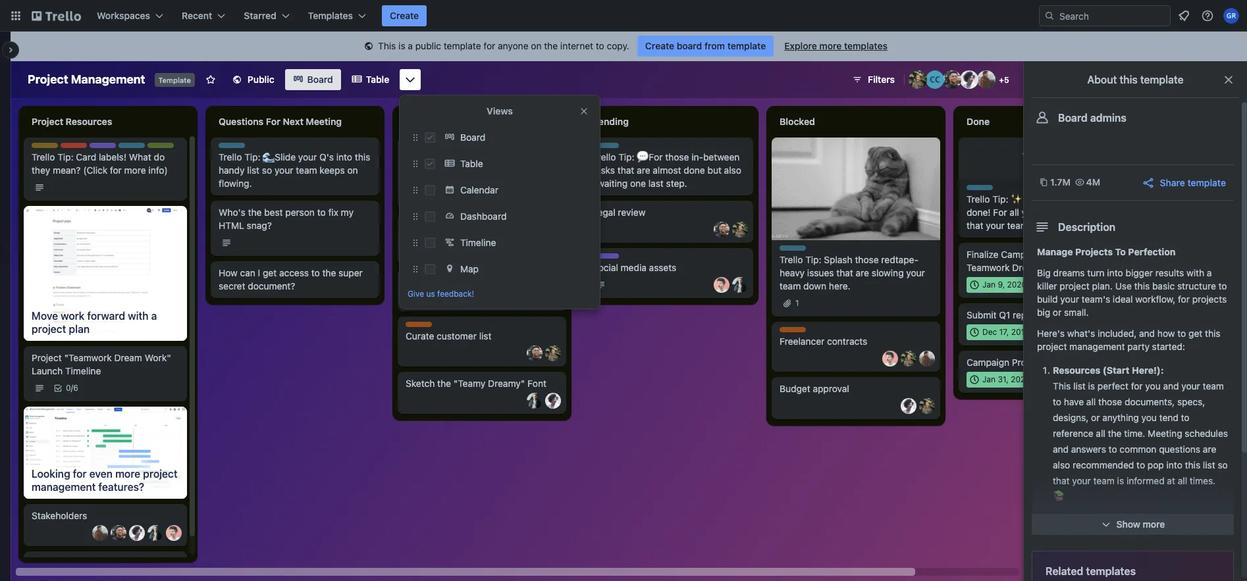 Task type: vqa. For each thing, say whether or not it's contained in the screenshot.


Task type: locate. For each thing, give the bounding box(es) containing it.
tasks up on.
[[1079, 207, 1102, 218]]

Project Resources text field
[[24, 111, 192, 132]]

project inside project resources text field
[[32, 116, 63, 127]]

color: sky, title: "trello tip" element for trello tip: splash those redtape- heavy issues that are slowing your team down here.
[[780, 246, 815, 256]]

2 jan from the top
[[983, 375, 996, 385]]

for down here!): on the right of the page
[[1131, 381, 1143, 392]]

team left banner
[[434, 219, 455, 229]]

1 horizontal spatial or
[[1092, 412, 1100, 424]]

that up one
[[618, 165, 635, 176]]

common
[[1120, 444, 1157, 455]]

0 vertical spatial this
[[378, 40, 396, 51]]

trello tip: 💬for those in-between tasks that are almost done but also awaiting one last step. link
[[593, 151, 746, 190]]

times.
[[1190, 476, 1216, 487]]

2020 right 31,
[[1011, 375, 1031, 385]]

us
[[426, 289, 435, 299]]

+
[[999, 75, 1005, 85]]

board admins
[[1059, 112, 1127, 124]]

you down again
[[1092, 547, 1108, 558]]

project down dreams
[[1060, 281, 1090, 292]]

0 vertical spatial table
[[366, 74, 389, 85]]

team inside design team social media assets
[[621, 254, 642, 263]]

1 horizontal spatial timeline
[[460, 237, 496, 248]]

1 vertical spatial timeline
[[65, 366, 101, 377]]

open information menu image
[[1201, 9, 1215, 22]]

team down slide
[[1131, 578, 1152, 582]]

freelancer
[[780, 336, 825, 347]]

for up 🌊slide
[[266, 116, 281, 127]]

timeline inside project "teamwork dream work" launch timeline
[[65, 366, 101, 377]]

0 horizontal spatial meeting
[[306, 116, 342, 127]]

resources (start here!): this list is perfect for you and your team to have all those documents, specs, designs, or anything you tend to reference all the time. meeting schedules and answers to common questions are also recommended to pop into this list so that your team is informed at all times. 📚
[[1053, 365, 1229, 503]]

that inside trello tip trello tip: splash those redtape- heavy issues that are slowing your team down here.
[[837, 267, 854, 279]]

launch
[[32, 366, 63, 377]]

all inside trello tip trello tip: ✨ be proud! you're done! for all your finished tasks that your team has hustled on.
[[1010, 207, 1019, 218]]

budget approval
[[780, 383, 850, 395]]

meeting down tend
[[1148, 428, 1183, 439]]

0 vertical spatial next
[[283, 116, 304, 127]]

are for slowing
[[856, 267, 869, 279]]

sketch site banner link
[[406, 227, 559, 240]]

tip inside trello tip trello tip: 💬for those in-between tasks that are almost done but also awaiting one last step.
[[616, 143, 628, 153]]

or inside big dreams turn into bigger results with a killer project plan. use this basic structure to build your team's ideal workflow, for projects big or small.
[[1053, 307, 1062, 318]]

1 vertical spatial those
[[855, 254, 879, 265]]

contracts
[[827, 336, 868, 347]]

1 vertical spatial color: purple, title: "design team" element
[[406, 219, 455, 229]]

"teamy
[[454, 378, 486, 389]]

2 horizontal spatial janelle (janelle549) image
[[960, 70, 979, 89]]

it's
[[406, 191, 419, 202]]

1 vertical spatial get
[[1189, 328, 1203, 339]]

0 horizontal spatial dream
[[114, 352, 142, 364]]

project for project management
[[28, 72, 68, 86]]

about
[[1088, 74, 1117, 86]]

project up launch
[[32, 352, 62, 364]]

board up where
[[460, 132, 486, 143]]

2 horizontal spatial design
[[593, 254, 619, 263]]

campaign up 31,
[[967, 357, 1010, 368]]

1 vertical spatial with
[[128, 310, 149, 322]]

q's right 🌊slide
[[320, 152, 334, 163]]

1 vertical spatial a
[[1207, 267, 1212, 279]]

snag?
[[247, 220, 272, 231]]

fix
[[328, 207, 339, 218]]

project down move
[[32, 323, 66, 335]]

your inside trello tip trello tip: splash those redtape- heavy issues that are slowing your team down here.
[[907, 267, 925, 279]]

6
[[73, 383, 78, 393]]

questions inside questions for next meeting: never again forget that important question you thought of in the shower this morning! slide your q's into this handy list so your team keeps on flowi
[[1053, 515, 1099, 526]]

proposal
[[1012, 357, 1050, 368]]

project "teamwork dream work" launch timeline link
[[32, 352, 179, 378]]

to inside who's the best person to fix my html snag?
[[317, 207, 326, 218]]

keeps inside questions for next meeting: never again forget that important question you thought of in the shower this morning! slide your q's into this handy list so your team keeps on flowi
[[1154, 578, 1180, 582]]

tip inside trello tip trello tip: this is where assigned tasks live so that your team can see who's working on what and when it's due.
[[429, 143, 441, 153]]

color: purple, title: "design team" element down due.
[[406, 219, 455, 229]]

1 vertical spatial can
[[240, 267, 255, 279]]

and inside trello tip trello tip: this is where assigned tasks live so that your team can see who's working on what and when it's due.
[[506, 178, 521, 189]]

(click
[[83, 165, 107, 176]]

on
[[531, 40, 542, 51], [347, 165, 358, 176], [469, 178, 480, 189], [1182, 578, 1193, 582]]

the left internet on the top of page
[[544, 40, 558, 51]]

1 vertical spatial or
[[1092, 412, 1100, 424]]

almost
[[653, 165, 681, 176]]

team for social
[[621, 254, 642, 263]]

tip inside trello tip trello tip: ✨ be proud! you're done! for all your finished tasks that your team has hustled on.
[[990, 185, 1002, 195]]

1 horizontal spatial are
[[856, 267, 869, 279]]

morning!
[[1071, 563, 1109, 574]]

brooke (brooke94205718) image left javier (javier85303346) image
[[901, 351, 917, 367]]

your down be
[[1022, 207, 1041, 218]]

2 horizontal spatial javier (javier85303346) image
[[978, 70, 996, 89]]

0 vertical spatial javier (javier85303346) image
[[978, 70, 996, 89]]

management down the what's
[[1070, 341, 1125, 352]]

those inside trello tip trello tip: splash those redtape- heavy issues that are slowing your team down here.
[[855, 254, 879, 265]]

team left halp
[[118, 143, 139, 153]]

tip: up mean?
[[57, 152, 73, 163]]

important
[[1154, 531, 1195, 542]]

or right designs,
[[1092, 412, 1100, 424]]

team up calendar link
[[501, 165, 522, 176]]

that down show more
[[1134, 531, 1151, 542]]

feedback!
[[437, 289, 474, 299]]

janelle (janelle549) image
[[960, 70, 979, 89], [901, 398, 917, 414], [129, 525, 145, 541]]

into up my
[[336, 152, 352, 163]]

0 vertical spatial create
[[390, 10, 419, 21]]

stephen (stephen11674280) image
[[732, 277, 748, 293], [527, 393, 543, 409]]

those inside trello tip trello tip: 💬for those in-between tasks that are almost done but also awaiting one last step.
[[665, 152, 689, 163]]

the inside resources (start here!): this list is perfect for you and your team to have all those documents, specs, designs, or anything you tend to reference all the time. meeting schedules and answers to common questions are also recommended to pop into this list so that your team is informed at all times. 📚
[[1108, 428, 1122, 439]]

star image
[[1020, 138, 1063, 180]]

brooke (brooke94205718) image
[[909, 70, 927, 89], [545, 346, 561, 362], [901, 351, 917, 367], [920, 398, 935, 414]]

tasks inside trello tip trello tip: ✨ be proud! you're done! for all your finished tasks that your team has hustled on.
[[1079, 207, 1102, 218]]

the down anything
[[1108, 428, 1122, 439]]

tip: inside trello tip trello tip: this is where assigned tasks live so that your team can see who's working on what and when it's due.
[[432, 152, 448, 163]]

brooke (brooke94205718) image up font
[[545, 346, 561, 362]]

primary element
[[0, 0, 1248, 32]]

brooke (brooke94205718) image for rightmost todd (todd05497623) image
[[901, 351, 917, 367]]

✨ left be
[[1011, 194, 1023, 205]]

0 horizontal spatial questions
[[219, 116, 264, 127]]

your down the done!
[[986, 220, 1005, 231]]

color: sky, title: "trello tip" element
[[119, 143, 154, 153], [219, 143, 254, 153], [406, 143, 441, 153], [593, 143, 628, 153], [967, 185, 1002, 195], [780, 246, 815, 256]]

handy down related
[[1053, 578, 1079, 582]]

template
[[444, 40, 481, 51], [728, 40, 766, 51], [1141, 74, 1184, 86], [1188, 177, 1226, 188]]

this up working
[[450, 152, 468, 163]]

1 vertical spatial jan
[[983, 375, 996, 385]]

tip: inside trello tip trello tip: splash those redtape- heavy issues that are slowing your team down here.
[[806, 254, 822, 265]]

1 vertical spatial create
[[645, 40, 675, 51]]

2 horizontal spatial a
[[1207, 267, 1212, 279]]

so inside "trello tip trello tip: 🌊slide your q's into this handy list so your team keeps on flowing."
[[262, 165, 272, 176]]

project for project resources
[[32, 116, 63, 127]]

name:
[[1047, 249, 1074, 260]]

priority design team
[[61, 143, 139, 153]]

0 vertical spatial meeting
[[306, 116, 342, 127]]

turn
[[1088, 267, 1105, 279]]

0 vertical spatial jan
[[983, 280, 996, 290]]

0 horizontal spatial table
[[366, 74, 389, 85]]

your down redtape-
[[907, 267, 925, 279]]

0 horizontal spatial q's
[[320, 152, 334, 163]]

0 vertical spatial campaign
[[1001, 249, 1044, 260]]

in-
[[692, 152, 703, 163]]

0 vertical spatial color: purple, title: "design team" element
[[90, 143, 139, 153]]

color: sky, title: "trello tip" element for trello tip: this is where assigned tasks live so that your team can see who's working on what and when it's due.
[[406, 143, 441, 153]]

0 vertical spatial for
[[266, 116, 281, 127]]

timeline link
[[441, 233, 592, 254]]

1 vertical spatial keeps
[[1154, 578, 1180, 582]]

what
[[482, 178, 503, 189]]

create up public
[[390, 10, 419, 21]]

1 vertical spatial next
[[1119, 515, 1140, 526]]

Questions For Next Meeting text field
[[211, 111, 379, 132]]

assigned
[[508, 152, 547, 163]]

1 sketch from the top
[[406, 228, 435, 239]]

this
[[378, 40, 396, 51], [450, 152, 468, 163], [1053, 381, 1071, 392]]

team inside design team sketch site banner
[[434, 219, 455, 229]]

updates
[[65, 558, 101, 569]]

you inside questions for next meeting: never again forget that important question you thought of in the shower this morning! slide your q's into this handy list so your team keeps on flowi
[[1092, 547, 1108, 558]]

next for meeting
[[283, 116, 304, 127]]

1 vertical spatial are
[[856, 267, 869, 279]]

recent
[[182, 10, 212, 21]]

javier (javier85303346) image
[[978, 70, 996, 89], [527, 290, 543, 306], [92, 525, 108, 541]]

you up documents,
[[1146, 381, 1161, 392]]

team right social
[[621, 254, 642, 263]]

color: sky, title: "trello tip" element for trello tip: 💬for those in-between tasks that are almost done but also awaiting one last step.
[[593, 143, 628, 153]]

finished
[[1043, 207, 1077, 218]]

do
[[154, 152, 165, 163]]

those up the slowing
[[855, 254, 879, 265]]

management
[[1070, 341, 1125, 352], [32, 481, 96, 493]]

0 vertical spatial table link
[[344, 69, 397, 90]]

1 vertical spatial you
[[1142, 412, 1157, 424]]

more inside button
[[1143, 519, 1166, 530]]

tip:
[[57, 152, 73, 163], [245, 152, 261, 163], [432, 152, 448, 163], [619, 152, 635, 163], [993, 194, 1009, 205], [806, 254, 822, 265]]

those for almost
[[665, 152, 689, 163]]

team inside questions for next meeting: never again forget that important question you thought of in the shower this morning! slide your q's into this handy list so your team keeps on flowi
[[1131, 578, 1152, 582]]

project "teamwork dream work" launch timeline
[[32, 352, 171, 377]]

color: orange, title: "one more step" element up freelancer
[[780, 327, 806, 333]]

tip: for trello tip: 💬for those in-between tasks that are almost done but also awaiting one last step.
[[619, 152, 635, 163]]

table left customize views icon
[[366, 74, 389, 85]]

forward
[[87, 310, 125, 322]]

template inside button
[[1188, 177, 1226, 188]]

big dreams turn into bigger results with a killer project plan. use this basic structure to build your team's ideal workflow, for projects big or small.
[[1037, 267, 1228, 318]]

project inside board name text field
[[28, 72, 68, 86]]

this right sm "icon"
[[378, 40, 396, 51]]

0 vertical spatial ✨
[[1011, 194, 1023, 205]]

pop
[[1148, 460, 1164, 471]]

into inside questions for next meeting: never again forget that important question you thought of in the shower this morning! slide your q's into this handy list so your team keeps on flowi
[[1173, 563, 1189, 574]]

search image
[[1045, 11, 1055, 21]]

project up features?
[[143, 468, 178, 480]]

0 horizontal spatial management
[[32, 481, 96, 493]]

for left even
[[73, 468, 87, 480]]

0 horizontal spatial for
[[266, 116, 281, 127]]

1 vertical spatial for
[[994, 207, 1008, 218]]

0 horizontal spatial templates
[[844, 40, 888, 51]]

2 horizontal spatial color: purple, title: "design team" element
[[593, 254, 642, 263]]

your down recommended at bottom right
[[1073, 476, 1091, 487]]

management inside here's what's included, and how to get this project management party started:
[[1070, 341, 1125, 352]]

color: purple, title: "design team" element for social media assets
[[593, 254, 642, 263]]

on.
[[1083, 220, 1096, 231]]

for up forget at bottom
[[1102, 515, 1117, 526]]

✨ inside finalize campaign name: teamwork dream work ✨
[[1068, 262, 1080, 273]]

also up 📚
[[1053, 460, 1071, 471]]

campaign inside finalize campaign name: teamwork dream work ✨
[[1001, 249, 1044, 260]]

on inside questions for next meeting: never again forget that important question you thought of in the shower this morning! slide your q's into this handy list so your team keeps on flowi
[[1182, 578, 1193, 582]]

finalize campaign name: teamwork dream work ✨ link
[[967, 248, 1120, 275]]

create left board at the right
[[645, 40, 675, 51]]

customize views image
[[404, 73, 417, 86]]

0 vertical spatial with
[[1187, 267, 1205, 279]]

chris (chris42642663) image up font
[[527, 346, 543, 362]]

2 vertical spatial todd (todd05497623) image
[[166, 525, 182, 541]]

2020 for campaign
[[1008, 280, 1027, 290]]

this up have
[[1053, 381, 1071, 392]]

management
[[71, 72, 145, 86]]

hustled
[[1049, 220, 1080, 231]]

1 horizontal spatial stephen (stephen11674280) image
[[732, 277, 748, 293]]

2 vertical spatial project
[[32, 352, 62, 364]]

dream inside project "teamwork dream work" launch timeline
[[114, 352, 142, 364]]

tip for trello tip: 💬for those in-between tasks that are almost done but also awaiting one last step.
[[616, 143, 628, 153]]

q's down in
[[1156, 563, 1171, 574]]

0 vertical spatial can
[[524, 165, 540, 176]]

to inside how can i get access to the super secret document?
[[311, 267, 320, 279]]

1 horizontal spatial for
[[994, 207, 1008, 218]]

are inside trello tip trello tip: 💬for those in-between tasks that are almost done but also awaiting one last step.
[[637, 165, 651, 176]]

so up working
[[447, 165, 458, 176]]

0 horizontal spatial or
[[1053, 307, 1062, 318]]

freelancer contracts link
[[780, 335, 933, 348]]

recent button
[[174, 5, 233, 26]]

keeps
[[320, 165, 345, 176], [1154, 578, 1180, 582]]

0 vertical spatial sketch
[[406, 228, 435, 239]]

brooke (brooke94205718) image for middle janelle (janelle549) icon
[[920, 398, 935, 414]]

q's inside "trello tip trello tip: 🌊slide your q's into this handy list so your team keeps on flowing."
[[320, 152, 334, 163]]

to inside here's what's included, and how to get this project management party started:
[[1178, 328, 1187, 339]]

to left 'fix'
[[317, 207, 326, 218]]

star or unstar board image
[[205, 74, 216, 85]]

todd (todd05497623) image
[[714, 277, 730, 293], [883, 351, 898, 367], [166, 525, 182, 541]]

is left perfect
[[1089, 381, 1095, 392]]

color: orange, title: "one more step" element
[[406, 322, 432, 327], [780, 327, 806, 333]]

description
[[1059, 221, 1116, 233]]

trello tip trello tip: splash those redtape- heavy issues that are slowing your team down here.
[[780, 246, 925, 292]]

with up "structure"
[[1187, 267, 1205, 279]]

handy inside "trello tip trello tip: 🌊slide your q's into this handy list so your team keeps on flowing."
[[219, 165, 245, 176]]

0 horizontal spatial keeps
[[320, 165, 345, 176]]

can inside trello tip trello tip: this is where assigned tasks live so that your team can see who's working on what and when it's due.
[[524, 165, 540, 176]]

create board from template link
[[638, 36, 774, 57]]

here's
[[1037, 328, 1065, 339]]

1 vertical spatial sketch
[[406, 378, 435, 389]]

blocked
[[780, 116, 815, 127]]

1 horizontal spatial q's
[[1156, 563, 1171, 574]]

color: sky, title: "trello tip" element for trello tip: ✨ be proud! you're done! for all your finished tasks that your team has hustled on.
[[967, 185, 1002, 195]]

0 vertical spatial timeline
[[460, 237, 496, 248]]

dashboard
[[460, 211, 507, 222]]

more
[[820, 40, 842, 51], [124, 165, 146, 176], [115, 468, 140, 480], [1143, 519, 1166, 530]]

1 horizontal spatial handy
[[1053, 578, 1079, 582]]

your up small.
[[1061, 294, 1080, 305]]

0 horizontal spatial board link
[[285, 69, 341, 90]]

greg robinson (gregrobinson96) image
[[1224, 8, 1240, 24]]

todd (todd05497623) image
[[545, 243, 561, 259]]

questions down "public" "button" on the left
[[219, 116, 264, 127]]

2 vertical spatial design
[[593, 254, 619, 263]]

dreams
[[1054, 267, 1085, 279]]

tip: for trello tip: ✨ be proud! you're done! for all your finished tasks that your team has hustled on.
[[993, 194, 1009, 205]]

0 vertical spatial or
[[1053, 307, 1062, 318]]

media
[[621, 262, 647, 273]]

1 vertical spatial team
[[434, 219, 455, 229]]

back to home image
[[32, 5, 81, 26]]

next inside text box
[[283, 116, 304, 127]]

table link up calendar link
[[441, 153, 592, 175]]

1 vertical spatial project
[[32, 116, 63, 127]]

chris (chris42642663) image
[[714, 222, 730, 238], [545, 290, 561, 306], [527, 346, 543, 362], [111, 525, 126, 541]]

2 horizontal spatial for
[[1102, 515, 1117, 526]]

also inside trello tip trello tip: 💬for those in-between tasks that are almost done but also awaiting one last step.
[[724, 165, 742, 176]]

the inside who's the best person to fix my html snag?
[[248, 207, 262, 218]]

so down the schedules
[[1218, 460, 1228, 471]]

1 vertical spatial q's
[[1156, 563, 1171, 574]]

jan left 31,
[[983, 375, 996, 385]]

that up working
[[460, 165, 477, 176]]

color: orange, title: "one more step" element for curate
[[406, 322, 432, 327]]

are inside trello tip trello tip: splash those redtape- heavy issues that are slowing your team down here.
[[856, 267, 869, 279]]

0 horizontal spatial create
[[390, 10, 419, 21]]

for down "structure"
[[1178, 294, 1190, 305]]

2 horizontal spatial those
[[1099, 397, 1123, 408]]

0 vertical spatial board
[[307, 74, 333, 85]]

can up the when
[[524, 165, 540, 176]]

1 vertical spatial templates
[[1086, 566, 1136, 578]]

more down what
[[124, 165, 146, 176]]

color: purple, title: "design team" element down project resources text field
[[90, 143, 139, 153]]

brooke (brooke94205718) image down javier (javier85303346) image
[[920, 398, 935, 414]]

chris (chris42642663) image left brooke (brooke94205718) image
[[714, 222, 730, 238]]

project for project "teamwork dream work" launch timeline
[[32, 352, 62, 364]]

1 vertical spatial this
[[450, 152, 468, 163]]

2 sketch from the top
[[406, 378, 435, 389]]

0 horizontal spatial those
[[665, 152, 689, 163]]

social media assets link
[[593, 262, 746, 275]]

those inside resources (start here!): this list is perfect for you and your team to have all those documents, specs, designs, or anything you tend to reference all the time. meeting schedules and answers to common questions are also recommended to pop into this list so that your team is informed at all times. 📚
[[1099, 397, 1123, 408]]

/
[[71, 383, 73, 393]]

2 vertical spatial are
[[1203, 444, 1217, 455]]

project inside project "teamwork dream work" launch timeline
[[32, 352, 62, 364]]

1 horizontal spatial dream
[[1013, 262, 1041, 273]]

that up here.
[[837, 267, 854, 279]]

that inside questions for next meeting: never again forget that important question you thought of in the shower this morning! slide your q's into this handy list so your team keeps on flowi
[[1134, 531, 1151, 542]]

team
[[296, 165, 317, 176], [501, 165, 522, 176], [1008, 220, 1029, 231], [780, 281, 801, 292], [1203, 381, 1224, 392], [1094, 476, 1115, 487], [1131, 578, 1152, 582]]

2 vertical spatial this
[[1053, 381, 1071, 392]]

are left the slowing
[[856, 267, 869, 279]]

more inside looking for even more project management features?
[[115, 468, 140, 480]]

management down looking
[[32, 481, 96, 493]]

0 vertical spatial are
[[637, 165, 651, 176]]

1 horizontal spatial get
[[1189, 328, 1203, 339]]

1 vertical spatial janelle (janelle549) image
[[901, 398, 917, 414]]

sketch the "teamy dreamy" font link
[[406, 377, 559, 391]]

stephen (stephen11674280) image left heavy
[[732, 277, 748, 293]]

1 vertical spatial questions
[[1053, 515, 1099, 526]]

on right anyone
[[531, 40, 542, 51]]

on left what
[[469, 178, 480, 189]]

also inside resources (start here!): this list is perfect for you and your team to have all those documents, specs, designs, or anything you tend to reference all the time. meeting schedules and answers to common questions are also recommended to pop into this list so that your team is informed at all times. 📚
[[1053, 460, 1071, 471]]

for left anyone
[[484, 40, 496, 51]]

those up almost on the top right of page
[[665, 152, 689, 163]]

that inside trello tip trello tip: this is where assigned tasks live so that your team can see who's working on what and when it's due.
[[460, 165, 477, 176]]

and up party
[[1140, 328, 1155, 339]]

from
[[705, 40, 725, 51]]

manage projects to perfection
[[1037, 246, 1176, 258]]

chris (chris42642663) image
[[943, 70, 962, 89]]

tip for trello tip: ✨ be proud! you're done! for all your finished tasks that your team has hustled on.
[[990, 185, 1002, 195]]

you're
[[1070, 194, 1096, 205]]

color: orange, title: "one more step" element up curate
[[406, 322, 432, 327]]

janelle (janelle549) image left '+'
[[960, 70, 979, 89]]

1 horizontal spatial design
[[406, 219, 432, 229]]

color: lime, title: "halp" element
[[148, 143, 174, 153]]

2 vertical spatial you
[[1092, 547, 1108, 558]]

team inside trello tip trello tip: ✨ be proud! you're done! for all your finished tasks that your team has hustled on.
[[1008, 220, 1029, 231]]

tip: up issues
[[806, 254, 822, 265]]

small.
[[1064, 307, 1089, 318]]

documents,
[[1125, 397, 1175, 408]]

None text field
[[398, 111, 566, 132]]

tip: for trello tip: 🌊slide your q's into this handy list so your team keeps on flowing.
[[245, 152, 261, 163]]

is inside trello tip trello tip: this is where assigned tasks live so that your team can see who's working on what and when it's due.
[[471, 152, 477, 163]]

timeline down "teamwork
[[65, 366, 101, 377]]

tasks inside trello tip trello tip: this is where assigned tasks live so that your team can see who's working on what and when it's due.
[[406, 165, 428, 176]]

1 vertical spatial javier (javier85303346) image
[[527, 290, 543, 306]]

campaign up the big
[[1001, 249, 1044, 260]]

for for questions for next meeting
[[266, 116, 281, 127]]

janelle (janelle549) image down budget approval link
[[901, 398, 917, 414]]

project inside big dreams turn into bigger results with a killer project plan. use this basic structure to build your team's ideal workflow, for projects big or small.
[[1060, 281, 1090, 292]]

1 vertical spatial resources
[[1053, 365, 1101, 376]]

get inside how can i get access to the super secret document?
[[263, 267, 277, 279]]

tip: inside "trello tip trello tip: 🌊slide your q's into this handy list so your team keeps on flowing."
[[245, 152, 261, 163]]

0 vertical spatial handy
[[219, 165, 245, 176]]

tip inside "trello tip trello tip: 🌊slide your q's into this handy list so your team keeps on flowing."
[[242, 143, 254, 153]]

color: red, title: "priority" element
[[61, 143, 88, 153]]

color: purple, title: "design team" element
[[90, 143, 139, 153], [406, 219, 455, 229], [593, 254, 642, 263]]

1 horizontal spatial a
[[408, 40, 413, 51]]

for inside resources (start here!): this list is perfect for you and your team to have all those documents, specs, designs, or anything you tend to reference all the time. meeting schedules and answers to common questions are also recommended to pop into this list so that your team is informed at all times. 📚
[[1131, 381, 1143, 392]]

share template button
[[1142, 176, 1226, 190]]

on inside trello tip trello tip: this is where assigned tasks live so that your team can see who's working on what and when it's due.
[[469, 178, 480, 189]]

project inside looking for even more project management features?
[[143, 468, 178, 480]]

ideal
[[1113, 294, 1133, 305]]

best
[[264, 207, 283, 218]]

0 horizontal spatial table link
[[344, 69, 397, 90]]

2020 for proposal
[[1011, 375, 1031, 385]]

for inside looking for even more project management features?
[[73, 468, 87, 480]]

0 vertical spatial stephen (stephen11674280) image
[[732, 277, 748, 293]]

0 horizontal spatial resources
[[66, 116, 112, 127]]

tip: left 💬for
[[619, 152, 635, 163]]

0 vertical spatial get
[[263, 267, 277, 279]]

1 horizontal spatial create
[[645, 40, 675, 51]]

campaign proposal
[[967, 357, 1050, 368]]

project up color: yellow, title: "copy request" element
[[32, 116, 63, 127]]

design inside design team social media assets
[[593, 254, 619, 263]]

tasks inside trello tip trello tip: 💬for those in-between tasks that are almost done but also awaiting one last step.
[[593, 165, 615, 176]]

todd (todd05497623) image right stephen (stephen11674280) icon
[[166, 525, 182, 541]]

create
[[390, 10, 419, 21], [645, 40, 675, 51]]

due.
[[421, 191, 440, 202]]

so down 'related templates'
[[1097, 578, 1107, 582]]

1 jan from the top
[[983, 280, 996, 290]]

timeline down dashboard
[[460, 237, 496, 248]]

keeps up 'fix'
[[320, 165, 345, 176]]

font
[[528, 378, 547, 389]]

awaiting
[[593, 178, 628, 189]]

on up my
[[347, 165, 358, 176]]

into inside big dreams turn into bigger results with a killer project plan. use this basic structure to build your team's ideal workflow, for projects big or small.
[[1108, 267, 1124, 279]]

results
[[1156, 267, 1185, 279]]

tip: inside trello tip trello tip: ✨ be proud! you're done! for all your finished tasks that your team has hustled on.
[[993, 194, 1009, 205]]

for inside questions for next meeting: never again forget that important question you thought of in the shower this morning! slide your q's into this handy list so your team keeps on flowi
[[1102, 515, 1117, 526]]

those for slowing
[[855, 254, 879, 265]]

basic
[[1153, 281, 1175, 292]]

javier (javier85303346) image down map link in the left top of the page
[[527, 290, 543, 306]]

for inside trello tip trello tip: ✨ be proud! you're done! for all your finished tasks that your team has hustled on.
[[994, 207, 1008, 218]]

table up the calendar
[[460, 158, 483, 169]]

jan for campaign
[[983, 375, 996, 385]]

to right how
[[1178, 328, 1187, 339]]

with inside move work forward with a project plan
[[128, 310, 149, 322]]

move
[[32, 310, 58, 322]]

at
[[1168, 476, 1176, 487]]

team left has
[[1008, 220, 1029, 231]]

0 horizontal spatial are
[[637, 165, 651, 176]]

board up questions for next meeting text box
[[307, 74, 333, 85]]

0 vertical spatial you
[[1146, 381, 1161, 392]]

9,
[[998, 280, 1005, 290]]

keeps inside "trello tip trello tip: 🌊slide your q's into this handy list so your team keeps on flowing."
[[320, 165, 345, 176]]

who's the best person to fix my html snag?
[[219, 207, 354, 231]]

2 vertical spatial board
[[460, 132, 486, 143]]

informed
[[1127, 476, 1165, 487]]

to up recommended at bottom right
[[1109, 444, 1118, 455]]



Task type: describe. For each thing, give the bounding box(es) containing it.
meeting inside resources (start here!): this list is perfect for you and your team to have all those documents, specs, designs, or anything you tend to reference all the time. meeting schedules and answers to common questions are also recommended to pop into this list so that your team is informed at all times. 📚
[[1148, 428, 1183, 439]]

is down recommended at bottom right
[[1118, 476, 1125, 487]]

your up specs,
[[1182, 381, 1201, 392]]

list up the times.
[[1203, 460, 1216, 471]]

0 horizontal spatial color: purple, title: "design team" element
[[90, 143, 139, 153]]

2 vertical spatial janelle (janelle549) image
[[129, 525, 145, 541]]

chris (chris42642663) image down stakeholders link
[[111, 525, 126, 541]]

tasks for that
[[593, 165, 615, 176]]

finalize
[[967, 249, 999, 260]]

0 vertical spatial design
[[90, 143, 116, 153]]

this inside resources (start here!): this list is perfect for you and your team to have all those documents, specs, designs, or anything you tend to reference all the time. meeting schedules and answers to common questions are also recommended to pop into this list so that your team is informed at all times. 📚
[[1053, 381, 1071, 392]]

social
[[593, 262, 618, 273]]

this inside resources (start here!): this list is perfect for you and your team to have all those documents, specs, designs, or anything you tend to reference all the time. meeting schedules and answers to common questions are also recommended to pop into this list so that your team is informed at all times. 📚
[[1185, 460, 1201, 471]]

design for social
[[593, 254, 619, 263]]

template right public
[[444, 40, 481, 51]]

my
[[341, 207, 354, 218]]

show more
[[1117, 519, 1166, 530]]

filters button
[[848, 69, 899, 90]]

work
[[1043, 262, 1065, 273]]

dreamy"
[[488, 378, 525, 389]]

on inside "trello tip trello tip: 🌊slide your q's into this handy list so your team keeps on flowing."
[[347, 165, 358, 176]]

or inside resources (start here!): this list is perfect for you and your team to have all those documents, specs, designs, or anything you tend to reference all the time. meeting schedules and answers to common questions are also recommended to pop into this list so that your team is informed at all times. 📚
[[1092, 412, 1100, 424]]

management inside looking for even more project management features?
[[32, 481, 96, 493]]

sketch the "teamy dreamy" font
[[406, 378, 547, 389]]

tip: inside the trello tip: card labels! what do they mean? (click for more info)
[[57, 152, 73, 163]]

stephen (stephen11674280) image
[[148, 525, 163, 541]]

color: sky, title: "trello tip" element for trello tip: 🌊slide your q's into this handy list so your team keeps on flowing.
[[219, 143, 254, 153]]

more right explore
[[820, 40, 842, 51]]

to left pop
[[1137, 460, 1146, 471]]

share
[[1160, 177, 1186, 188]]

bigger
[[1126, 267, 1153, 279]]

team inside "trello tip trello tip: 🌊slide your q's into this handy list so your team keeps on flowing."
[[296, 165, 317, 176]]

1 horizontal spatial templates
[[1086, 566, 1136, 578]]

so inside trello tip trello tip: this is where assigned tasks live so that your team can see who's working on what and when it's due.
[[447, 165, 458, 176]]

here's what's included, and how to get this project management party started:
[[1037, 328, 1221, 352]]

more inside the trello tip: card labels! what do they mean? (click for more info)
[[124, 165, 146, 176]]

(start
[[1103, 365, 1130, 376]]

team up specs,
[[1203, 381, 1224, 392]]

tip: for trello tip: this is where assigned tasks live so that your team can see who's working on what and when it's due.
[[432, 152, 448, 163]]

1 vertical spatial table link
[[441, 153, 592, 175]]

to left copy.
[[596, 40, 605, 51]]

sketch inside design team sketch site banner
[[406, 228, 435, 239]]

Board name text field
[[21, 69, 152, 90]]

design team social media assets
[[593, 254, 677, 273]]

admins
[[1091, 112, 1127, 124]]

questions for questions for next meeting
[[219, 116, 264, 127]]

edit
[[406, 275, 422, 287]]

into inside resources (start here!): this list is perfect for you and your team to have all those documents, specs, designs, or anything you tend to reference all the time. meeting schedules and answers to common questions are also recommended to pop into this list so that your team is informed at all times. 📚
[[1167, 460, 1183, 471]]

when
[[524, 178, 547, 189]]

create for create
[[390, 10, 419, 21]]

and inside here's what's included, and how to get this project management party started:
[[1140, 328, 1155, 339]]

2 horizontal spatial todd (todd05497623) image
[[883, 351, 898, 367]]

get inside here's what's included, and how to get this project management party started:
[[1189, 328, 1203, 339]]

list inside questions for next meeting: never again forget that important question you thought of in the shower this morning! slide your q's into this handy list so your team keeps on flowi
[[1082, 578, 1094, 582]]

Done text field
[[959, 111, 1128, 132]]

this inside here's what's included, and how to get this project management party started:
[[1205, 328, 1221, 339]]

public button
[[224, 69, 282, 90]]

working
[[433, 178, 467, 189]]

designs,
[[1053, 412, 1089, 424]]

list inside "trello tip trello tip: 🌊slide your q's into this handy list so your team keeps on flowing."
[[247, 165, 260, 176]]

team inside trello tip trello tip: this is where assigned tasks live so that your team can see who's working on what and when it's due.
[[501, 165, 522, 176]]

person
[[285, 207, 315, 218]]

that inside resources (start here!): this list is perfect for you and your team to have all those documents, specs, designs, or anything you tend to reference all the time. meeting schedules and answers to common questions are also recommended to pop into this list so that your team is informed at all times. 📚
[[1053, 476, 1070, 487]]

to
[[1116, 246, 1126, 258]]

17,
[[1000, 327, 1009, 337]]

to left have
[[1053, 397, 1062, 408]]

super
[[339, 267, 363, 279]]

one
[[630, 178, 646, 189]]

color: yellow, title: "copy request" element
[[32, 143, 58, 148]]

your down slide
[[1109, 578, 1128, 582]]

list up have
[[1074, 381, 1086, 392]]

project management
[[28, 72, 145, 86]]

brooke (brooke94205718) image for chris (chris42642663) icon over font
[[545, 346, 561, 362]]

caity (caity) image
[[926, 70, 945, 89]]

template right from
[[728, 40, 766, 51]]

redtape-
[[882, 254, 919, 265]]

is left public
[[399, 40, 406, 51]]

recommended
[[1073, 460, 1135, 471]]

has
[[1031, 220, 1046, 231]]

pending
[[593, 116, 629, 127]]

mean?
[[53, 165, 81, 176]]

live
[[431, 165, 445, 176]]

brooke (brooke94205718) image
[[732, 222, 748, 238]]

between
[[703, 152, 740, 163]]

1.7m
[[1051, 177, 1071, 188]]

tip for trello tip: this is where assigned tasks live so that your team can see who's working on what and when it's due.
[[429, 143, 441, 153]]

create for create board from template
[[645, 40, 675, 51]]

site
[[437, 228, 453, 239]]

tasks for live
[[406, 165, 428, 176]]

and up specs,
[[1164, 381, 1179, 392]]

assets
[[649, 262, 677, 273]]

Pending text field
[[585, 111, 754, 132]]

halp
[[148, 143, 165, 153]]

team inside trello tip trello tip: splash those redtape- heavy issues that are slowing your team down here.
[[780, 281, 801, 292]]

q1
[[999, 310, 1011, 321]]

this inside "trello tip trello tip: 🌊slide your q's into this handy list so your team keeps on flowing."
[[355, 152, 370, 163]]

jan for finalize
[[983, 280, 996, 290]]

see
[[542, 165, 557, 176]]

map link
[[441, 259, 592, 280]]

for inside the trello tip: card labels! what do they mean? (click for more info)
[[110, 165, 122, 176]]

0 vertical spatial team
[[118, 143, 139, 153]]

javier (javier85303346) image for stakeholders
[[92, 525, 108, 541]]

0
[[66, 383, 71, 393]]

color: purple, title: "design team" element for sketch site banner
[[406, 219, 455, 229]]

and down reference
[[1053, 444, 1069, 455]]

handy inside questions for next meeting: never again forget that important question you thought of in the shower this morning! slide your q's into this handy list so your team keeps on flowi
[[1053, 578, 1079, 582]]

freelancer contracts
[[780, 336, 868, 347]]

resources inside resources (start here!): this list is perfect for you and your team to have all those documents, specs, designs, or anything you tend to reference all the time. meeting schedules and answers to common questions are also recommended to pop into this list so that your team is informed at all times. 📚
[[1053, 365, 1101, 376]]

included,
[[1098, 328, 1137, 339]]

related
[[1046, 566, 1084, 578]]

project inside move work forward with a project plan
[[32, 323, 66, 335]]

so inside questions for next meeting: never again forget that important question you thought of in the shower this morning! slide your q's into this handy list so your team keeps on flowi
[[1097, 578, 1107, 582]]

brooke (brooke94205718) image left chris (chris42642663) image
[[909, 70, 927, 89]]

stakeholders
[[32, 510, 87, 521]]

0 notifications image
[[1176, 8, 1192, 24]]

internet
[[560, 40, 594, 51]]

sm image
[[362, 40, 376, 53]]

0 vertical spatial templates
[[844, 40, 888, 51]]

public
[[415, 40, 441, 51]]

forget
[[1106, 531, 1132, 542]]

team for sketch
[[434, 219, 455, 229]]

trello tip: splash those redtape- heavy issues that are slowing your team down here. link
[[780, 254, 933, 293]]

team down recommended at bottom right
[[1094, 476, 1115, 487]]

javier (javier85303346) image
[[920, 351, 935, 367]]

the left "teamy
[[437, 378, 451, 389]]

to right tend
[[1181, 412, 1190, 424]]

question
[[1053, 547, 1090, 558]]

document?
[[248, 281, 295, 292]]

this is a public template for anyone on the internet to copy.
[[378, 40, 630, 51]]

weekly updates link
[[32, 557, 179, 570]]

design for sketch
[[406, 219, 432, 229]]

slowing
[[872, 267, 904, 279]]

questions for questions for next meeting: never again forget that important question you thought of in the shower this morning! slide your q's into this handy list so your team keeps on flowi
[[1053, 515, 1099, 526]]

share template
[[1160, 177, 1226, 188]]

0 vertical spatial janelle (janelle549) image
[[960, 70, 979, 89]]

janelle (janelle549) image
[[545, 393, 561, 409]]

are inside resources (start here!): this list is perfect for you and your team to have all those documents, specs, designs, or anything you tend to reference all the time. meeting schedules and answers to common questions are also recommended to pop into this list so that your team is informed at all times. 📚
[[1203, 444, 1217, 455]]

are for almost
[[637, 165, 651, 176]]

into inside "trello tip trello tip: 🌊slide your q's into this handy list so your team keeps on flowing."
[[336, 152, 352, 163]]

big
[[1037, 307, 1051, 318]]

the inside how can i get access to the super secret document?
[[322, 267, 336, 279]]

public
[[248, 74, 274, 85]]

that inside trello tip trello tip: ✨ be proud! you're done! for all your finished tasks that your team has hustled on.
[[967, 220, 984, 231]]

trello tip: card labels! what do they mean? (click for more info)
[[32, 152, 168, 176]]

down
[[804, 281, 827, 292]]

splash
[[824, 254, 853, 265]]

0 vertical spatial board link
[[285, 69, 341, 90]]

0 horizontal spatial this
[[378, 40, 396, 51]]

shower
[[1183, 547, 1214, 558]]

review
[[618, 207, 646, 218]]

legal review link
[[593, 206, 746, 219]]

1 vertical spatial stephen (stephen11674280) image
[[527, 393, 543, 409]]

📚
[[1053, 491, 1065, 503]]

list right customer
[[479, 331, 492, 342]]

your right 🌊slide
[[298, 152, 317, 163]]

1 horizontal spatial janelle (janelle549) image
[[901, 398, 917, 414]]

1 horizontal spatial board link
[[441, 127, 592, 148]]

0 vertical spatial todd (todd05497623) image
[[714, 277, 730, 293]]

close popover image
[[579, 106, 590, 117]]

explore
[[785, 40, 817, 51]]

chris (chris42642663) image down map link in the left top of the page
[[545, 290, 561, 306]]

curate customer list
[[406, 331, 492, 342]]

table for bottommost "table" link
[[460, 158, 483, 169]]

step.
[[666, 178, 687, 189]]

trello tip halp
[[119, 143, 165, 153]]

✨ inside trello tip trello tip: ✨ be proud! you're done! for all your finished tasks that your team has hustled on.
[[1011, 194, 1023, 205]]

but
[[708, 165, 722, 176]]

all up answers
[[1096, 428, 1106, 439]]

meeting inside text box
[[306, 116, 342, 127]]

to inside big dreams turn into bigger results with a killer project plan. use this basic structure to build your team's ideal workflow, for projects big or small.
[[1219, 281, 1228, 292]]

plan
[[69, 323, 90, 335]]

be
[[1026, 194, 1037, 205]]

0 horizontal spatial board
[[307, 74, 333, 85]]

drafts
[[450, 275, 475, 287]]

weekly updates
[[32, 558, 101, 569]]

the inside questions for next meeting: never again forget that important question you thought of in the shower this morning! slide your q's into this handy list so your team keeps on flowi
[[1167, 547, 1181, 558]]

banner
[[455, 228, 485, 239]]

resources inside text field
[[66, 116, 112, 127]]

starred
[[244, 10, 276, 21]]

your down of
[[1135, 563, 1154, 574]]

dream inside finalize campaign name: teamwork dream work ✨
[[1013, 262, 1041, 273]]

your inside big dreams turn into bigger results with a killer project plan. use this basic structure to build your team's ideal workflow, for projects big or small.
[[1061, 294, 1080, 305]]

all right have
[[1087, 397, 1096, 408]]

a inside big dreams turn into bigger results with a killer project plan. use this basic structure to build your team's ideal workflow, for projects big or small.
[[1207, 267, 1212, 279]]

a inside move work forward with a project plan
[[151, 310, 157, 322]]

your down 🌊slide
[[275, 165, 293, 176]]

1 vertical spatial campaign
[[967, 357, 1010, 368]]

javier (javier85303346) image for edit email drafts
[[527, 290, 543, 306]]

trello inside the trello tip: card labels! what do they mean? (click for more info)
[[32, 152, 55, 163]]

that inside trello tip trello tip: 💬for those in-between tasks that are almost done but also awaiting one last step.
[[618, 165, 635, 176]]

q's inside questions for next meeting: never again forget that important question you thought of in the shower this morning! slide your q's into this handy list so your team keeps on flowi
[[1156, 563, 1171, 574]]

this inside big dreams turn into bigger results with a killer project plan. use this basic structure to build your team's ideal workflow, for projects big or small.
[[1135, 281, 1150, 292]]

can inside how can i get access to the super secret document?
[[240, 267, 255, 279]]

tip for trello tip: 🌊slide your q's into this handy list so your team keeps on flowing.
[[242, 143, 254, 153]]

next for meeting:
[[1119, 515, 1140, 526]]

project inside here's what's included, and how to get this project management party started:
[[1037, 341, 1067, 352]]

explore more templates link
[[777, 36, 896, 57]]

how
[[219, 267, 238, 279]]

this inside trello tip trello tip: this is where assigned tasks live so that your team can see who's working on what and when it's due.
[[450, 152, 468, 163]]

with inside big dreams turn into bigger results with a killer project plan. use this basic structure to build your team's ideal workflow, for projects big or small.
[[1187, 267, 1205, 279]]

Blocked text field
[[772, 111, 941, 132]]

give us feedback!
[[408, 289, 474, 299]]

templates
[[308, 10, 353, 21]]

all right at
[[1178, 476, 1188, 487]]

here!):
[[1132, 365, 1164, 376]]

Search field
[[1055, 6, 1171, 26]]

tip inside trello tip trello tip: splash those redtape- heavy issues that are slowing your team down here.
[[803, 246, 815, 256]]

so inside resources (start here!): this list is perfect for you and your team to have all those documents, specs, designs, or anything you tend to reference all the time. meeting schedules and answers to common questions are also recommended to pop into this list so that your team is informed at all times. 📚
[[1218, 460, 1228, 471]]

your inside trello tip trello tip: this is where assigned tasks live so that your team can see who's working on what and when it's due.
[[479, 165, 498, 176]]

for inside big dreams turn into bigger results with a killer project plan. use this basic structure to build your team's ideal workflow, for projects big or small.
[[1178, 294, 1190, 305]]

2 horizontal spatial board
[[1059, 112, 1088, 124]]

for for questions for next meeting: never again forget that important question you thought of in the shower this morning! slide your q's into this handy list so your team keeps on flowi
[[1102, 515, 1117, 526]]

questions
[[1159, 444, 1201, 455]]

table for the leftmost "table" link
[[366, 74, 389, 85]]

template right about
[[1141, 74, 1184, 86]]

0 horizontal spatial todd (todd05497623) image
[[166, 525, 182, 541]]

project resources
[[32, 116, 112, 127]]

jan 9, 2020
[[983, 280, 1027, 290]]

submit q1 report link
[[967, 309, 1120, 322]]

who's
[[219, 207, 246, 218]]

color: orange, title: "one more step" element for freelancer
[[780, 327, 806, 333]]

stakeholders link
[[32, 510, 179, 523]]



